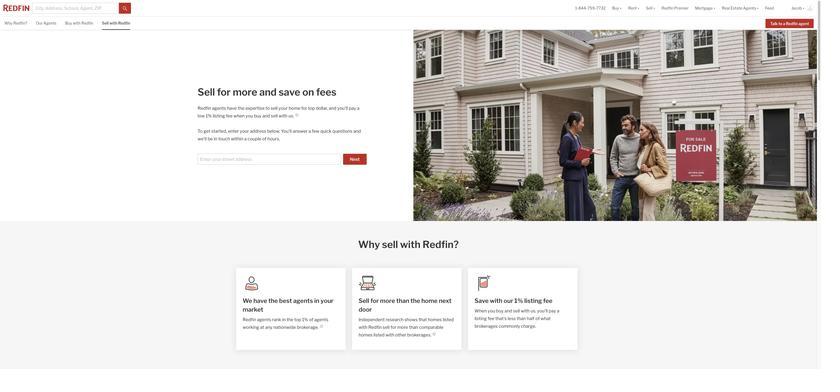 Task type: vqa. For each thing, say whether or not it's contained in the screenshot.
THE in REDFIN AGENTS RANK IN THE TOP 1% OF AGENTS WORKING AT ANY NATIONWIDE BROKERAGE.
yes



Task type: locate. For each thing, give the bounding box(es) containing it.
0 vertical spatial in
[[214, 136, 217, 142]]

the inside redfin agents have the expertise to sell your home for top dollar, and you'll pay a low 1% listing fee when you buy and sell with us.
[[238, 106, 244, 111]]

agents
[[212, 106, 226, 111], [293, 297, 313, 305], [257, 317, 271, 323], [314, 317, 328, 323]]

1 horizontal spatial more
[[380, 297, 395, 305]]

in
[[214, 136, 217, 142], [314, 297, 319, 305], [282, 317, 286, 323]]

1 vertical spatial you
[[488, 309, 495, 314]]

0 horizontal spatial buy
[[254, 113, 261, 119]]

0 horizontal spatial you'll
[[337, 106, 348, 111]]

0 vertical spatial redfin?
[[13, 21, 27, 25]]

0 horizontal spatial redfin?
[[13, 21, 27, 25]]

disclaimer image down comparable
[[432, 333, 436, 336]]

▾ for mortgage ▾
[[714, 6, 715, 10]]

than left the half
[[517, 316, 526, 322]]

rent ▾
[[628, 6, 639, 10]]

of right the half
[[535, 316, 540, 322]]

1 horizontal spatial listing
[[475, 316, 487, 322]]

redfin?
[[13, 21, 27, 25], [423, 239, 459, 251]]

to inside button
[[779, 21, 782, 26]]

that
[[419, 317, 427, 323]]

1 horizontal spatial redfin?
[[423, 239, 459, 251]]

listing
[[213, 113, 225, 119], [524, 297, 542, 305], [475, 316, 487, 322]]

buy up that's
[[496, 309, 504, 314]]

listing down when at the bottom right of the page
[[475, 316, 487, 322]]

1 horizontal spatial to
[[779, 21, 782, 26]]

0 vertical spatial listing
[[213, 113, 225, 119]]

the left the best
[[268, 297, 278, 305]]

0 vertical spatial pay
[[349, 106, 356, 111]]

2 vertical spatial fee
[[488, 316, 494, 322]]

less
[[508, 316, 516, 322]]

1 horizontal spatial disclaimer image
[[432, 333, 436, 336]]

1% right our
[[515, 297, 523, 305]]

1 vertical spatial buy
[[496, 309, 504, 314]]

fee up brokerages
[[488, 316, 494, 322]]

buy inside redfin agents have the expertise to sell your home for top dollar, and you'll pay a low 1% listing fee when you buy and sell with us.
[[254, 113, 261, 119]]

listing inside the when you buy and sell with us, you'll pay a listing fee that's less than half of what brokerages commonly charge.
[[475, 316, 487, 322]]

buy with redfin
[[65, 21, 93, 25]]

redfin
[[662, 6, 673, 10], [81, 21, 93, 25], [118, 21, 130, 25], [786, 21, 798, 26], [198, 106, 211, 111], [243, 317, 256, 323], [368, 325, 382, 330]]

you down expertise
[[246, 113, 253, 119]]

Enter your street address search field
[[198, 154, 341, 165]]

sell up low
[[198, 86, 215, 98]]

homes down independent
[[359, 333, 373, 338]]

sell right "rent ▾"
[[646, 6, 653, 10]]

buy inside the when you buy and sell with us, you'll pay a listing fee that's less than half of what brokerages commonly charge.
[[496, 309, 504, 314]]

fee up "what"
[[543, 297, 552, 305]]

▾ left feed
[[757, 6, 759, 10]]

2 vertical spatial more
[[397, 325, 408, 330]]

you right when at the bottom right of the page
[[488, 309, 495, 314]]

0 vertical spatial why
[[4, 21, 13, 25]]

1 vertical spatial homes
[[359, 333, 373, 338]]

a
[[783, 21, 785, 26], [357, 106, 359, 111], [309, 129, 311, 134], [244, 136, 247, 142], [557, 309, 559, 314]]

at
[[260, 325, 264, 330]]

7732
[[596, 6, 606, 10]]

1 vertical spatial listed
[[373, 333, 385, 338]]

sell inside the when you buy and sell with us, you'll pay a listing fee that's less than half of what brokerages commonly charge.
[[513, 309, 520, 314]]

0 horizontal spatial of
[[262, 136, 266, 142]]

2 vertical spatial than
[[409, 325, 418, 330]]

1% up "brokerage." on the bottom of page
[[302, 317, 308, 323]]

0 vertical spatial 1%
[[206, 113, 212, 119]]

disclaimer image right us.
[[295, 113, 298, 117]]

you'll right the dollar,
[[337, 106, 348, 111]]

your up "within"
[[240, 129, 249, 134]]

0 horizontal spatial in
[[214, 136, 217, 142]]

agents up "started,"
[[212, 106, 226, 111]]

other
[[395, 333, 406, 338]]

listing up us,
[[524, 297, 542, 305]]

0 horizontal spatial fee
[[226, 113, 233, 119]]

0 horizontal spatial buy
[[65, 21, 72, 25]]

save
[[279, 86, 300, 98]]

than down shows
[[409, 325, 418, 330]]

0 vertical spatial home
[[289, 106, 300, 111]]

1 horizontal spatial of
[[309, 317, 313, 323]]

0 vertical spatial your
[[279, 106, 288, 111]]

homes
[[428, 317, 442, 323], [359, 333, 373, 338]]

within
[[231, 136, 243, 142]]

1 horizontal spatial buy
[[612, 6, 619, 10]]

for
[[217, 86, 231, 98], [301, 106, 307, 111], [370, 297, 379, 305], [391, 325, 396, 330]]

1 vertical spatial buy
[[65, 21, 72, 25]]

0 horizontal spatial disclaimer image
[[295, 113, 298, 117]]

buy inside dropdown button
[[612, 6, 619, 10]]

1 vertical spatial top
[[294, 317, 301, 323]]

our
[[504, 297, 513, 305]]

agents right the best
[[293, 297, 313, 305]]

buy ▾ button
[[612, 0, 622, 16]]

brokerages.
[[407, 333, 431, 338]]

have inside redfin agents have the expertise to sell your home for top dollar, and you'll pay a low 1% listing fee when you buy and sell with us.
[[227, 106, 237, 111]]

▾
[[620, 6, 622, 10], [638, 6, 639, 10], [653, 6, 655, 10], [714, 6, 715, 10], [757, 6, 759, 10], [803, 6, 804, 10]]

2 horizontal spatial of
[[535, 316, 540, 322]]

have up the when on the top of the page
[[227, 106, 237, 111]]

1 horizontal spatial homes
[[428, 317, 442, 323]]

working
[[243, 325, 259, 330]]

4 ▾ from the left
[[714, 6, 715, 10]]

1% right low
[[206, 113, 212, 119]]

listed up comparable
[[443, 317, 454, 323]]

1 vertical spatial fee
[[543, 297, 552, 305]]

buy ▾
[[612, 6, 622, 10]]

0 horizontal spatial listed
[[373, 333, 385, 338]]

0 horizontal spatial agents
[[43, 21, 56, 25]]

1 horizontal spatial you
[[488, 309, 495, 314]]

sell ▾ button
[[646, 0, 655, 16]]

0 vertical spatial buy
[[254, 113, 261, 119]]

agents
[[743, 6, 756, 10], [43, 21, 56, 25]]

0 vertical spatial fee
[[226, 113, 233, 119]]

your up disclaimer image
[[321, 297, 334, 305]]

1 vertical spatial home
[[421, 297, 438, 305]]

1 vertical spatial in
[[314, 297, 319, 305]]

more
[[233, 86, 257, 98], [380, 297, 395, 305], [397, 325, 408, 330]]

1 vertical spatial redfin?
[[423, 239, 459, 251]]

3 ▾ from the left
[[653, 6, 655, 10]]

2 horizontal spatial in
[[314, 297, 319, 305]]

0 horizontal spatial to
[[266, 106, 270, 111]]

1 vertical spatial why
[[358, 239, 380, 251]]

0 horizontal spatial more
[[233, 86, 257, 98]]

jacob ▾
[[791, 6, 804, 10]]

sell for sell ▾
[[646, 6, 653, 10]]

home left the next at right bottom
[[421, 297, 438, 305]]

be
[[208, 136, 213, 142]]

have
[[227, 106, 237, 111], [253, 297, 267, 305]]

than inside independent research shows that homes listed with redfin sell for more than comparable homes listed with other brokerages.
[[409, 325, 418, 330]]

than
[[396, 297, 409, 305], [517, 316, 526, 322], [409, 325, 418, 330]]

more up expertise
[[233, 86, 257, 98]]

best
[[279, 297, 292, 305]]

top inside redfin agents have the expertise to sell your home for top dollar, and you'll pay a low 1% listing fee when you buy and sell with us.
[[308, 106, 315, 111]]

redfin premier
[[662, 6, 689, 10]]

sell ▾ button
[[643, 0, 658, 16]]

and inside the when you buy and sell with us, you'll pay a listing fee that's less than half of what brokerages commonly charge.
[[505, 309, 512, 314]]

2 horizontal spatial your
[[321, 297, 334, 305]]

comparable
[[419, 325, 443, 330]]

0 vertical spatial agents
[[743, 6, 756, 10]]

2 vertical spatial listing
[[475, 316, 487, 322]]

why
[[4, 21, 13, 25], [358, 239, 380, 251]]

0 vertical spatial buy
[[612, 6, 619, 10]]

of left hours.
[[262, 136, 266, 142]]

1 vertical spatial disclaimer image
[[432, 333, 436, 336]]

with
[[73, 21, 81, 25], [109, 21, 117, 25], [279, 113, 287, 119], [400, 239, 421, 251], [490, 297, 502, 305], [521, 309, 530, 314], [359, 325, 367, 330], [386, 333, 394, 338]]

buy for buy ▾
[[612, 6, 619, 10]]

▾ for rent ▾
[[638, 6, 639, 10]]

1 vertical spatial agents
[[43, 21, 56, 25]]

1 horizontal spatial have
[[253, 297, 267, 305]]

▾ right "rent ▾"
[[653, 6, 655, 10]]

sell right buy with redfin
[[102, 21, 109, 25]]

disclaimer image
[[320, 325, 323, 328]]

homes up comparable
[[428, 317, 442, 323]]

0 horizontal spatial listing
[[213, 113, 225, 119]]

when
[[233, 113, 245, 119]]

you'll up "what"
[[537, 309, 548, 314]]

redfin left agent
[[786, 21, 798, 26]]

sell inside sell for more than the home next door
[[359, 297, 369, 305]]

buy
[[254, 113, 261, 119], [496, 309, 504, 314]]

1 vertical spatial have
[[253, 297, 267, 305]]

sell for more and save on fees
[[198, 86, 336, 98]]

sell
[[271, 106, 278, 111], [271, 113, 278, 119], [382, 239, 398, 251], [513, 309, 520, 314], [383, 325, 390, 330]]

sell
[[646, 6, 653, 10], [102, 21, 109, 25], [198, 86, 215, 98], [359, 297, 369, 305]]

City, Address, School, Agent, ZIP search field
[[33, 3, 119, 14]]

listed
[[443, 317, 454, 323], [373, 333, 385, 338]]

sell for sell for more and save on fees
[[198, 86, 215, 98]]

1 vertical spatial to
[[266, 106, 270, 111]]

next
[[350, 157, 360, 162]]

0 vertical spatial than
[[396, 297, 409, 305]]

1 vertical spatial listing
[[524, 297, 542, 305]]

0 vertical spatial have
[[227, 106, 237, 111]]

you'll
[[337, 106, 348, 111], [537, 309, 548, 314]]

agents inside 'link'
[[43, 21, 56, 25]]

pay up questions at the top of page
[[349, 106, 356, 111]]

your inside to get started, enter your address below. you'll answer a few quick questions and we'll be in touch within a couple of hours.
[[240, 129, 249, 134]]

1 horizontal spatial in
[[282, 317, 286, 323]]

the inside the we have the best agents in your market
[[268, 297, 278, 305]]

0 horizontal spatial you
[[246, 113, 253, 119]]

0 vertical spatial disclaimer image
[[295, 113, 298, 117]]

more inside sell for more than the home next door
[[380, 297, 395, 305]]

0 horizontal spatial homes
[[359, 333, 373, 338]]

▾ right 'mortgage' at top
[[714, 6, 715, 10]]

sell up door
[[359, 297, 369, 305]]

than up research
[[396, 297, 409, 305]]

0 vertical spatial you'll
[[337, 106, 348, 111]]

1 horizontal spatial you'll
[[537, 309, 548, 314]]

redfin agents have the expertise to sell your home for top dollar, and you'll pay a low 1% listing fee when you buy and sell with us.
[[198, 106, 359, 119]]

1 horizontal spatial top
[[308, 106, 315, 111]]

you'll inside the when you buy and sell with us, you'll pay a listing fee that's less than half of what brokerages commonly charge.
[[537, 309, 548, 314]]

▾ right jacob
[[803, 6, 804, 10]]

1 horizontal spatial pay
[[549, 309, 556, 314]]

2 horizontal spatial fee
[[543, 297, 552, 305]]

buy right 7732
[[612, 6, 619, 10]]

redfin up working
[[243, 317, 256, 323]]

2 vertical spatial your
[[321, 297, 334, 305]]

pay inside the when you buy and sell with us, you'll pay a listing fee that's less than half of what brokerages commonly charge.
[[549, 309, 556, 314]]

to right talk
[[779, 21, 782, 26]]

sell inside dropdown button
[[646, 6, 653, 10]]

charge.
[[521, 324, 536, 329]]

more up "other" on the bottom of page
[[397, 325, 408, 330]]

1 horizontal spatial why
[[358, 239, 380, 251]]

1 vertical spatial more
[[380, 297, 395, 305]]

hours.
[[267, 136, 280, 142]]

1 vertical spatial you'll
[[537, 309, 548, 314]]

and up the less
[[505, 309, 512, 314]]

your
[[279, 106, 288, 111], [240, 129, 249, 134], [321, 297, 334, 305]]

you
[[246, 113, 253, 119], [488, 309, 495, 314]]

844-
[[579, 6, 587, 10]]

premier
[[674, 6, 689, 10]]

0 horizontal spatial top
[[294, 317, 301, 323]]

2 horizontal spatial 1%
[[515, 297, 523, 305]]

1 horizontal spatial agents
[[743, 6, 756, 10]]

top inside 'redfin agents rank in the top 1% of agents working at any nationwide brokerage.'
[[294, 317, 301, 323]]

why for why redfin?
[[4, 21, 13, 25]]

0 vertical spatial to
[[779, 21, 782, 26]]

1 horizontal spatial fee
[[488, 316, 494, 322]]

▾ for sell ▾
[[653, 6, 655, 10]]

illustration of the best agents image
[[243, 275, 260, 292]]

2 vertical spatial in
[[282, 317, 286, 323]]

have up the "market" in the left bottom of the page
[[253, 297, 267, 305]]

1 vertical spatial pay
[[549, 309, 556, 314]]

buy down city, address, school, agent, zip search box
[[65, 21, 72, 25]]

listing up "started,"
[[213, 113, 225, 119]]

the up shows
[[411, 297, 420, 305]]

▾ left rent
[[620, 6, 622, 10]]

illustration of a yard sign image
[[475, 275, 492, 292]]

mortgage
[[695, 6, 713, 10]]

1 ▾ from the left
[[620, 6, 622, 10]]

redfin down independent
[[368, 325, 382, 330]]

pay up "what"
[[549, 309, 556, 314]]

disclaimer image
[[295, 113, 298, 117], [432, 333, 436, 336]]

0 horizontal spatial your
[[240, 129, 249, 134]]

buy
[[612, 6, 619, 10], [65, 21, 72, 25]]

0 vertical spatial you
[[246, 113, 253, 119]]

0 horizontal spatial why
[[4, 21, 13, 25]]

1 vertical spatial than
[[517, 316, 526, 322]]

that's
[[495, 316, 507, 322]]

to
[[198, 129, 203, 134]]

buy for buy with redfin
[[65, 21, 72, 25]]

fee left the when on the top of the page
[[226, 113, 233, 119]]

the up the when on the top of the page
[[238, 106, 244, 111]]

6 ▾ from the left
[[803, 6, 804, 10]]

1 vertical spatial your
[[240, 129, 249, 134]]

fee inside redfin agents have the expertise to sell your home for top dollar, and you'll pay a low 1% listing fee when you buy and sell with us.
[[226, 113, 233, 119]]

redfin inside independent research shows that homes listed with redfin sell for more than comparable homes listed with other brokerages.
[[368, 325, 382, 330]]

0 horizontal spatial pay
[[349, 106, 356, 111]]

2 ▾ from the left
[[638, 6, 639, 10]]

your down save
[[279, 106, 288, 111]]

and right the dollar,
[[329, 106, 336, 111]]

1 horizontal spatial your
[[279, 106, 288, 111]]

agents right our at the left of the page
[[43, 21, 56, 25]]

brokerage.
[[297, 325, 319, 330]]

an agent with customers in front of a redfin listing sign image
[[413, 30, 817, 221]]

why sell with redfin?
[[358, 239, 459, 251]]

submit search image
[[123, 6, 127, 11]]

half
[[527, 316, 534, 322]]

redfin down submit search image
[[118, 21, 130, 25]]

redfin left premier
[[662, 6, 673, 10]]

0 vertical spatial top
[[308, 106, 315, 111]]

talk to a redfin agent
[[770, 21, 809, 26]]

more for than
[[380, 297, 395, 305]]

and right questions at the top of page
[[353, 129, 361, 134]]

1%
[[206, 113, 212, 119], [515, 297, 523, 305], [302, 317, 308, 323]]

in inside to get started, enter your address below. you'll answer a few quick questions and we'll be in touch within a couple of hours.
[[214, 136, 217, 142]]

your inside the we have the best agents in your market
[[321, 297, 334, 305]]

buy down expertise
[[254, 113, 261, 119]]

dollar,
[[316, 106, 328, 111]]

rent ▾ button
[[625, 0, 643, 16]]

more up research
[[380, 297, 395, 305]]

of up "brokerage." on the bottom of page
[[309, 317, 313, 323]]

0 horizontal spatial home
[[289, 106, 300, 111]]

redfin up low
[[198, 106, 211, 111]]

talk
[[770, 21, 778, 26]]

0 horizontal spatial 1%
[[206, 113, 212, 119]]

listed down independent
[[373, 333, 385, 338]]

1 horizontal spatial home
[[421, 297, 438, 305]]

the up nationwide
[[287, 317, 293, 323]]

0 horizontal spatial have
[[227, 106, 237, 111]]

agents right estate
[[743, 6, 756, 10]]

to
[[779, 21, 782, 26], [266, 106, 270, 111]]

we
[[243, 297, 252, 305]]

shows
[[404, 317, 418, 323]]

▾ right rent
[[638, 6, 639, 10]]

of inside 'redfin agents rank in the top 1% of agents working at any nationwide brokerage.'
[[309, 317, 313, 323]]

top left the dollar,
[[308, 106, 315, 111]]

2 horizontal spatial listing
[[524, 297, 542, 305]]

sell with redfin link
[[102, 17, 130, 29]]

1 horizontal spatial listed
[[443, 317, 454, 323]]

1 horizontal spatial 1%
[[302, 317, 308, 323]]

expertise
[[245, 106, 265, 111]]

1 vertical spatial 1%
[[515, 297, 523, 305]]

home up us.
[[289, 106, 300, 111]]

and
[[259, 86, 277, 98], [329, 106, 336, 111], [262, 113, 270, 119], [353, 129, 361, 134], [505, 309, 512, 314]]

2 vertical spatial 1%
[[302, 317, 308, 323]]

agents inside redfin agents have the expertise to sell your home for top dollar, and you'll pay a low 1% listing fee when you buy and sell with us.
[[212, 106, 226, 111]]

mortgage ▾
[[695, 6, 715, 10]]

to right expertise
[[266, 106, 270, 111]]

home inside sell for more than the home next door
[[421, 297, 438, 305]]

top up "brokerage." on the bottom of page
[[294, 317, 301, 323]]

0 vertical spatial more
[[233, 86, 257, 98]]

2 horizontal spatial more
[[397, 325, 408, 330]]

0 vertical spatial listed
[[443, 317, 454, 323]]



Task type: describe. For each thing, give the bounding box(es) containing it.
redfin down city, address, school, agent, zip search box
[[81, 21, 93, 25]]

few
[[312, 129, 319, 134]]

1-844-759-7732
[[575, 6, 606, 10]]

more inside independent research shows that homes listed with redfin sell for more than comparable homes listed with other brokerages.
[[397, 325, 408, 330]]

market
[[243, 306, 263, 313]]

commonly
[[499, 324, 520, 329]]

feed
[[765, 6, 774, 10]]

for inside redfin agents have the expertise to sell your home for top dollar, and you'll pay a low 1% listing fee when you buy and sell with us.
[[301, 106, 307, 111]]

and down expertise
[[262, 113, 270, 119]]

our agents link
[[36, 17, 56, 29]]

talk to a redfin agent button
[[766, 19, 814, 28]]

with inside 'link'
[[490, 297, 502, 305]]

our agents
[[36, 21, 56, 25]]

the inside sell for more than the home next door
[[411, 297, 420, 305]]

fee inside 'link'
[[543, 297, 552, 305]]

a inside button
[[783, 21, 785, 26]]

of inside the when you buy and sell with us, you'll pay a listing fee that's less than half of what brokerages commonly charge.
[[535, 316, 540, 322]]

agents up disclaimer image
[[314, 317, 328, 323]]

redfin inside button
[[662, 6, 673, 10]]

you inside redfin agents have the expertise to sell your home for top dollar, and you'll pay a low 1% listing fee when you buy and sell with us.
[[246, 113, 253, 119]]

sell for sell with redfin
[[102, 21, 109, 25]]

sell for sell for more than the home next door
[[359, 297, 369, 305]]

real
[[722, 6, 730, 10]]

below.
[[267, 129, 280, 134]]

get
[[204, 129, 210, 134]]

we have the best agents in your market link
[[243, 297, 339, 314]]

1% inside save with our 1% listing fee 'link'
[[515, 297, 523, 305]]

illustration of a bag of money image
[[359, 275, 376, 292]]

we'll
[[198, 136, 207, 142]]

touch
[[218, 136, 230, 142]]

save with our 1% listing fee
[[475, 297, 552, 305]]

real estate agents ▾ button
[[719, 0, 762, 16]]

why for why sell with redfin?
[[358, 239, 380, 251]]

listing inside redfin agents have the expertise to sell your home for top dollar, and you'll pay a low 1% listing fee when you buy and sell with us.
[[213, 113, 225, 119]]

disclaimer image for dollar,
[[295, 113, 298, 117]]

our
[[36, 21, 43, 25]]

buy ▾ button
[[609, 0, 625, 16]]

more for and
[[233, 86, 257, 98]]

a inside the when you buy and sell with us, you'll pay a listing fee that's less than half of what brokerages commonly charge.
[[557, 309, 559, 314]]

we have the best agents in your market
[[243, 297, 334, 313]]

agents inside dropdown button
[[743, 6, 756, 10]]

any
[[265, 325, 272, 330]]

sell inside independent research shows that homes listed with redfin sell for more than comparable homes listed with other brokerages.
[[383, 325, 390, 330]]

a inside redfin agents have the expertise to sell your home for top dollar, and you'll pay a low 1% listing fee when you buy and sell with us.
[[357, 106, 359, 111]]

brokerages
[[475, 324, 498, 329]]

listing inside 'link'
[[524, 297, 542, 305]]

than inside sell for more than the home next door
[[396, 297, 409, 305]]

mortgage ▾ button
[[695, 0, 715, 16]]

pay inside redfin agents have the expertise to sell your home for top dollar, and you'll pay a low 1% listing fee when you buy and sell with us.
[[349, 106, 356, 111]]

rent ▾ button
[[628, 0, 639, 16]]

started,
[[211, 129, 227, 134]]

you inside the when you buy and sell with us, you'll pay a listing fee that's less than half of what brokerages commonly charge.
[[488, 309, 495, 314]]

enter
[[228, 129, 239, 134]]

with inside the when you buy and sell with us, you'll pay a listing fee that's less than half of what brokerages commonly charge.
[[521, 309, 530, 314]]

next
[[439, 297, 452, 305]]

have inside the we have the best agents in your market
[[253, 297, 267, 305]]

you'll inside redfin agents have the expertise to sell your home for top dollar, and you'll pay a low 1% listing fee when you buy and sell with us.
[[337, 106, 348, 111]]

couple
[[248, 136, 261, 142]]

redfin inside button
[[786, 21, 798, 26]]

fee inside the when you buy and sell with us, you'll pay a listing fee that's less than half of what brokerages commonly charge.
[[488, 316, 494, 322]]

jacob
[[791, 6, 802, 10]]

save with our 1% listing fee link
[[475, 297, 571, 305]]

and inside to get started, enter your address below. you'll answer a few quick questions and we'll be in touch within a couple of hours.
[[353, 129, 361, 134]]

rank
[[272, 317, 281, 323]]

redfin agents rank in the top 1% of agents working at any nationwide brokerage.
[[243, 317, 328, 330]]

independent research shows that homes listed with redfin sell for more than comparable homes listed with other brokerages.
[[359, 317, 454, 338]]

and up expertise
[[259, 86, 277, 98]]

your inside redfin agents have the expertise to sell your home for top dollar, and you'll pay a low 1% listing fee when you buy and sell with us.
[[279, 106, 288, 111]]

sell with redfin
[[102, 21, 130, 25]]

1-844-759-7732 link
[[575, 6, 606, 10]]

the inside 'redfin agents rank in the top 1% of agents working at any nationwide brokerage.'
[[287, 317, 293, 323]]

estate
[[731, 6, 742, 10]]

when
[[475, 309, 487, 314]]

agents up "at"
[[257, 317, 271, 323]]

▾ for buy ▾
[[620, 6, 622, 10]]

to get started, enter your address below. you'll answer a few quick questions and we'll be in touch within a couple of hours.
[[198, 129, 361, 142]]

759-
[[587, 6, 596, 10]]

for inside independent research shows that homes listed with redfin sell for more than comparable homes listed with other brokerages.
[[391, 325, 396, 330]]

home inside redfin agents have the expertise to sell your home for top dollar, and you'll pay a low 1% listing fee when you buy and sell with us.
[[289, 106, 300, 111]]

us.
[[288, 113, 294, 119]]

fees
[[316, 86, 336, 98]]

on
[[302, 86, 314, 98]]

agents inside the we have the best agents in your market
[[293, 297, 313, 305]]

5 ▾ from the left
[[757, 6, 759, 10]]

1% inside 'redfin agents rank in the top 1% of agents working at any nationwide brokerage.'
[[302, 317, 308, 323]]

answer
[[293, 129, 308, 134]]

why redfin?
[[4, 21, 27, 25]]

in inside the we have the best agents in your market
[[314, 297, 319, 305]]

with inside redfin agents have the expertise to sell your home for top dollar, and you'll pay a low 1% listing fee when you buy and sell with us.
[[279, 113, 287, 119]]

real estate agents ▾
[[722, 6, 759, 10]]

▾ for jacob ▾
[[803, 6, 804, 10]]

research
[[386, 317, 404, 323]]

sell for more than the home next door
[[359, 297, 452, 313]]

mortgage ▾ button
[[692, 0, 719, 16]]

sell for more than the home next door link
[[359, 297, 455, 314]]

why redfin? link
[[4, 17, 27, 29]]

in inside 'redfin agents rank in the top 1% of agents working at any nationwide brokerage.'
[[282, 317, 286, 323]]

low
[[198, 113, 205, 119]]

for inside sell for more than the home next door
[[370, 297, 379, 305]]

of inside to get started, enter your address below. you'll answer a few quick questions and we'll be in touch within a couple of hours.
[[262, 136, 266, 142]]

1-
[[575, 6, 579, 10]]

you'll
[[281, 129, 292, 134]]

real estate agents ▾ link
[[722, 0, 759, 16]]

us,
[[531, 309, 536, 314]]

sell ▾
[[646, 6, 655, 10]]

disclaimer image for than
[[432, 333, 436, 336]]

to inside redfin agents have the expertise to sell your home for top dollar, and you'll pay a low 1% listing fee when you buy and sell with us.
[[266, 106, 270, 111]]

what
[[541, 316, 551, 322]]

redfin inside 'redfin agents rank in the top 1% of agents working at any nationwide brokerage.'
[[243, 317, 256, 323]]

when you buy and sell with us, you'll pay a listing fee that's less than half of what brokerages commonly charge.
[[475, 309, 559, 329]]

quick
[[320, 129, 331, 134]]

than inside the when you buy and sell with us, you'll pay a listing fee that's less than half of what brokerages commonly charge.
[[517, 316, 526, 322]]

1% inside redfin agents have the expertise to sell your home for top dollar, and you'll pay a low 1% listing fee when you buy and sell with us.
[[206, 113, 212, 119]]

redfin inside redfin agents have the expertise to sell your home for top dollar, and you'll pay a low 1% listing fee when you buy and sell with us.
[[198, 106, 211, 111]]

feed button
[[762, 0, 788, 16]]

nationwide
[[273, 325, 296, 330]]

next button
[[343, 154, 367, 165]]

buy with redfin link
[[65, 17, 93, 29]]

redfin premier button
[[658, 0, 692, 16]]



